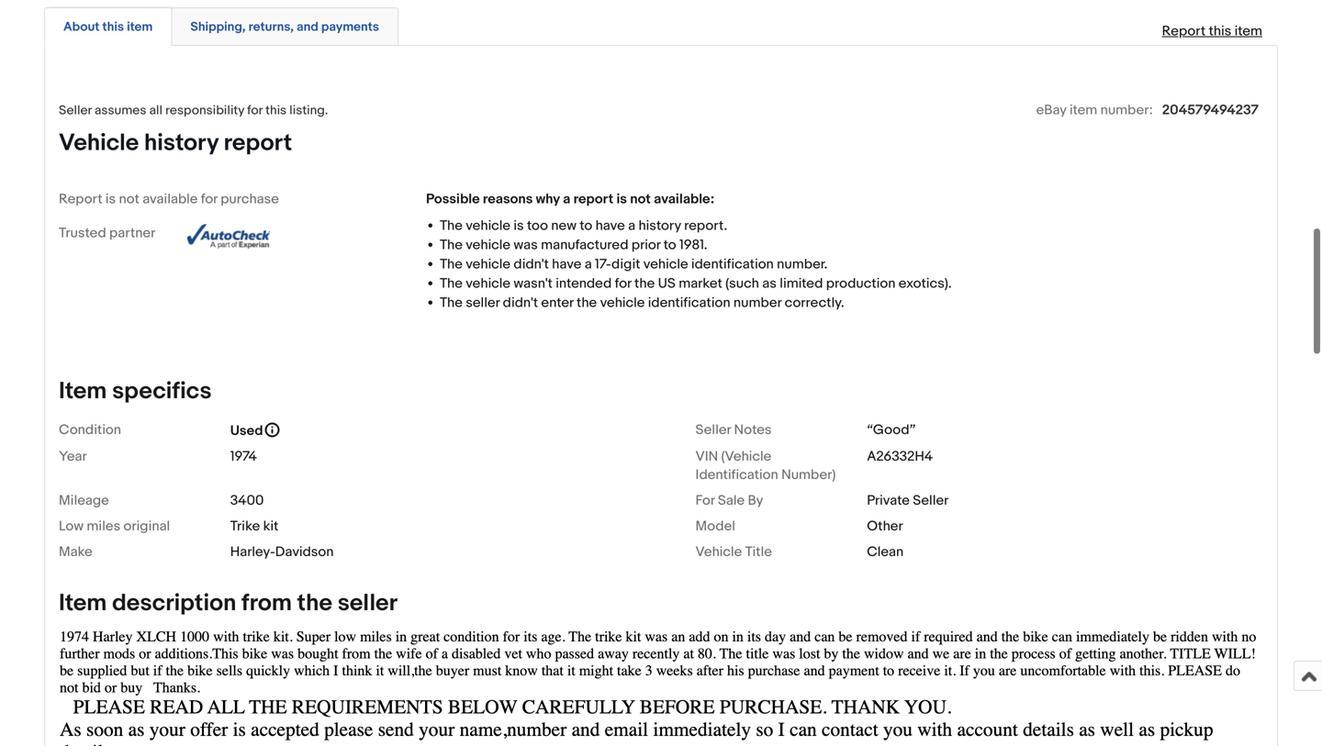 Task type: describe. For each thing, give the bounding box(es) containing it.
history inside the vehicle is too new to have a history report. the vehicle was manufactured prior to 1981. the vehicle didn't have a 17-digit vehicle identification number. the vehicle wasn't intended for the us market (such as limited production exotics). the seller didn't enter the vehicle identification number correctly.
[[639, 218, 681, 234]]

vin (vehicle identification number)
[[696, 449, 836, 484]]

tab list containing about this item
[[44, 4, 1278, 46]]

was
[[514, 237, 538, 254]]

us
[[658, 276, 676, 292]]

clean
[[867, 544, 904, 561]]

from
[[242, 590, 292, 618]]

correctly.
[[785, 295, 844, 311]]

available:
[[654, 191, 715, 208]]

seller notes
[[696, 422, 772, 439]]

0 horizontal spatial is
[[106, 191, 116, 208]]

listing.
[[289, 103, 328, 119]]

report for report this item
[[1162, 23, 1206, 40]]

3 the from the top
[[440, 256, 463, 273]]

purchase
[[221, 191, 279, 208]]

2 not from the left
[[630, 191, 651, 208]]

private seller
[[867, 493, 949, 509]]

1 vertical spatial a
[[628, 218, 635, 234]]

kit
[[263, 519, 279, 535]]

sale
[[718, 493, 745, 509]]

seller assumes all responsibility for this listing.
[[59, 103, 328, 119]]

shipping,
[[190, 19, 246, 35]]

item for about this item
[[127, 19, 153, 35]]

original
[[124, 519, 170, 535]]

for inside the vehicle is too new to have a history report. the vehicle was manufactured prior to 1981. the vehicle didn't have a 17-digit vehicle identification number. the vehicle wasn't intended for the us market (such as limited production exotics). the seller didn't enter the vehicle identification number correctly.
[[615, 276, 631, 292]]

1 vertical spatial didn't
[[503, 295, 538, 311]]

0 vertical spatial history
[[144, 129, 218, 158]]

limited
[[780, 276, 823, 292]]

1 vertical spatial identification
[[648, 295, 730, 311]]

and
[[297, 19, 318, 35]]

description
[[112, 590, 236, 618]]

number:
[[1101, 102, 1153, 119]]

3400
[[230, 493, 264, 509]]

2 vertical spatial a
[[585, 256, 592, 273]]

davidson
[[275, 544, 334, 561]]

why
[[536, 191, 560, 208]]

vin
[[696, 449, 718, 465]]

enter
[[541, 295, 574, 311]]

for
[[696, 493, 715, 509]]

about this item button
[[63, 18, 153, 36]]

notes
[[734, 422, 772, 439]]

seller for seller notes
[[696, 422, 731, 439]]

miles
[[87, 519, 120, 535]]

vehicle history report
[[59, 129, 292, 158]]

shipping, returns, and payments
[[190, 19, 379, 35]]

about this item
[[63, 19, 153, 35]]

this for about
[[102, 19, 124, 35]]

report this item link
[[1153, 14, 1272, 49]]

1 not from the left
[[119, 191, 139, 208]]

2 the from the top
[[440, 237, 463, 254]]

low miles original
[[59, 519, 170, 535]]

2 vertical spatial the
[[297, 590, 332, 618]]

private
[[867, 493, 910, 509]]

intended
[[556, 276, 612, 292]]

204579494237
[[1162, 102, 1259, 119]]

title
[[745, 544, 772, 561]]

(such
[[726, 276, 759, 292]]

responsibility
[[165, 103, 244, 119]]

vehicle for vehicle title
[[696, 544, 742, 561]]

partner
[[109, 225, 155, 242]]

about
[[63, 19, 100, 35]]

ebay
[[1036, 102, 1067, 119]]

trusted partner
[[59, 225, 155, 242]]

for sale by
[[696, 493, 763, 509]]

digit
[[612, 256, 640, 273]]

"good"
[[867, 422, 916, 439]]

1 horizontal spatial this
[[265, 103, 287, 119]]

trike kit
[[230, 519, 279, 535]]

shipping, returns, and payments button
[[190, 18, 379, 36]]

2 horizontal spatial seller
[[913, 493, 949, 509]]

too
[[527, 218, 548, 234]]

report is not available for purchase
[[59, 191, 279, 208]]

production
[[826, 276, 896, 292]]

vehicle for vehicle history report
[[59, 129, 139, 158]]

0 horizontal spatial seller
[[338, 590, 398, 618]]

condition
[[59, 422, 121, 439]]

specifics
[[112, 378, 212, 406]]

ebay item number: 204579494237
[[1036, 102, 1259, 119]]

1 horizontal spatial item
[[1070, 102, 1097, 119]]

0 vertical spatial to
[[580, 218, 592, 234]]



Task type: locate. For each thing, give the bounding box(es) containing it.
this right about
[[102, 19, 124, 35]]

1 vertical spatial seller
[[696, 422, 731, 439]]

0 vertical spatial have
[[596, 218, 625, 234]]

1 horizontal spatial report
[[574, 191, 614, 208]]

0 horizontal spatial vehicle
[[59, 129, 139, 158]]

1981.
[[679, 237, 707, 254]]

a right why at left top
[[563, 191, 570, 208]]

1 horizontal spatial to
[[664, 237, 676, 254]]

0 vertical spatial report
[[224, 129, 292, 158]]

to up manufactured
[[580, 218, 592, 234]]

this up 204579494237 at top
[[1209, 23, 1232, 40]]

harley-
[[230, 544, 275, 561]]

2 horizontal spatial the
[[635, 276, 655, 292]]

0 vertical spatial identification
[[691, 256, 774, 273]]

this inside button
[[102, 19, 124, 35]]

1 vertical spatial the
[[577, 295, 597, 311]]

4 the from the top
[[440, 276, 463, 292]]

seller for seller assumes all responsibility for this listing.
[[59, 103, 92, 119]]

1 vertical spatial for
[[201, 191, 217, 208]]

for down digit
[[615, 276, 631, 292]]

number.
[[777, 256, 828, 273]]

returns,
[[248, 19, 294, 35]]

0 vertical spatial seller
[[59, 103, 92, 119]]

0 horizontal spatial for
[[201, 191, 217, 208]]

1 horizontal spatial report
[[1162, 23, 1206, 40]]

item down make
[[59, 590, 107, 618]]

0 horizontal spatial item
[[127, 19, 153, 35]]

is up manufactured
[[617, 191, 627, 208]]

0 vertical spatial vehicle
[[59, 129, 139, 158]]

0 vertical spatial for
[[247, 103, 263, 119]]

is inside the vehicle is too new to have a history report. the vehicle was manufactured prior to 1981. the vehicle didn't have a 17-digit vehicle identification number. the vehicle wasn't intended for the us market (such as limited production exotics). the seller didn't enter the vehicle identification number correctly.
[[514, 218, 524, 234]]

seller
[[59, 103, 92, 119], [696, 422, 731, 439], [913, 493, 949, 509]]

the
[[635, 276, 655, 292], [577, 295, 597, 311], [297, 590, 332, 618]]

0 horizontal spatial the
[[297, 590, 332, 618]]

item up 204579494237 at top
[[1235, 23, 1263, 40]]

item inside button
[[127, 19, 153, 35]]

0 horizontal spatial this
[[102, 19, 124, 35]]

this
[[102, 19, 124, 35], [1209, 23, 1232, 40], [265, 103, 287, 119]]

report
[[1162, 23, 1206, 40], [59, 191, 102, 208]]

item specifics
[[59, 378, 212, 406]]

vehicle down assumes
[[59, 129, 139, 158]]

1 horizontal spatial seller
[[466, 295, 500, 311]]

identification down market
[[648, 295, 730, 311]]

0 horizontal spatial to
[[580, 218, 592, 234]]

item for item description from the seller
[[59, 590, 107, 618]]

exotics).
[[899, 276, 952, 292]]

report up trusted
[[59, 191, 102, 208]]

for right responsibility
[[247, 103, 263, 119]]

identification up (such
[[691, 256, 774, 273]]

by
[[748, 493, 763, 509]]

0 horizontal spatial history
[[144, 129, 218, 158]]

2 horizontal spatial item
[[1235, 23, 1263, 40]]

1 the from the top
[[440, 218, 463, 234]]

seller left assumes
[[59, 103, 92, 119]]

0 horizontal spatial a
[[563, 191, 570, 208]]

0 horizontal spatial report
[[224, 129, 292, 158]]

2 horizontal spatial a
[[628, 218, 635, 234]]

for for available
[[201, 191, 217, 208]]

trusted
[[59, 225, 106, 242]]

1 horizontal spatial seller
[[696, 422, 731, 439]]

market
[[679, 276, 722, 292]]

item for item specifics
[[59, 378, 107, 406]]

1 horizontal spatial a
[[585, 256, 592, 273]]

used
[[230, 423, 263, 440]]

history up the prior
[[639, 218, 681, 234]]

number)
[[781, 467, 836, 484]]

model
[[696, 519, 735, 535]]

1 horizontal spatial not
[[630, 191, 651, 208]]

1 item from the top
[[59, 378, 107, 406]]

1 vertical spatial report
[[59, 191, 102, 208]]

0 horizontal spatial not
[[119, 191, 139, 208]]

a26332h4
[[867, 449, 933, 465]]

1 vertical spatial seller
[[338, 590, 398, 618]]

the right from
[[297, 590, 332, 618]]

0 vertical spatial the
[[635, 276, 655, 292]]

0 horizontal spatial report
[[59, 191, 102, 208]]

reasons
[[483, 191, 533, 208]]

not up partner on the left top of page
[[119, 191, 139, 208]]

1 vertical spatial have
[[552, 256, 582, 273]]

a up the prior
[[628, 218, 635, 234]]

the left us
[[635, 276, 655, 292]]

report
[[224, 129, 292, 158], [574, 191, 614, 208]]

didn't down wasn't
[[503, 295, 538, 311]]

harley-davidson
[[230, 544, 334, 561]]

0 vertical spatial item
[[59, 378, 107, 406]]

item right "ebay"
[[1070, 102, 1097, 119]]

didn't up wasn't
[[514, 256, 549, 273]]

1 vertical spatial to
[[664, 237, 676, 254]]

is left too
[[514, 218, 524, 234]]

for for responsibility
[[247, 103, 263, 119]]

vehicle down model
[[696, 544, 742, 561]]

history down seller assumes all responsibility for this listing. on the top left
[[144, 129, 218, 158]]

trike
[[230, 519, 260, 535]]

make
[[59, 544, 92, 561]]

0 vertical spatial didn't
[[514, 256, 549, 273]]

low
[[59, 519, 84, 535]]

(vehicle
[[721, 449, 772, 465]]

this left listing.
[[265, 103, 287, 119]]

year
[[59, 449, 87, 465]]

1 horizontal spatial for
[[247, 103, 263, 119]]

0 horizontal spatial seller
[[59, 103, 92, 119]]

report up 204579494237 at top
[[1162, 23, 1206, 40]]

item right about
[[127, 19, 153, 35]]

item description from the seller
[[59, 590, 398, 618]]

didn't
[[514, 256, 549, 273], [503, 295, 538, 311]]

1 horizontal spatial is
[[514, 218, 524, 234]]

number
[[734, 295, 782, 311]]

have up manufactured
[[596, 218, 625, 234]]

new
[[551, 218, 577, 234]]

seller
[[466, 295, 500, 311], [338, 590, 398, 618]]

2 horizontal spatial is
[[617, 191, 627, 208]]

item
[[127, 19, 153, 35], [1235, 23, 1263, 40], [1070, 102, 1097, 119]]

powered by autocheck image
[[187, 224, 279, 249]]

this for report
[[1209, 23, 1232, 40]]

1 vertical spatial history
[[639, 218, 681, 234]]

the vehicle is too new to have a history report. the vehicle was manufactured prior to 1981. the vehicle didn't have a 17-digit vehicle identification number. the vehicle wasn't intended for the us market (such as limited production exotics). the seller didn't enter the vehicle identification number correctly.
[[440, 218, 952, 311]]

have up "intended"
[[552, 256, 582, 273]]

1 vertical spatial vehicle
[[696, 544, 742, 561]]

1 horizontal spatial history
[[639, 218, 681, 234]]

item up condition
[[59, 378, 107, 406]]

mileage
[[59, 493, 109, 509]]

1 vertical spatial item
[[59, 590, 107, 618]]

item
[[59, 378, 107, 406], [59, 590, 107, 618]]

0 horizontal spatial have
[[552, 256, 582, 273]]

report for report is not available for purchase
[[59, 191, 102, 208]]

possible reasons why a report is not available:
[[426, 191, 715, 208]]

0 vertical spatial seller
[[466, 295, 500, 311]]

seller right private
[[913, 493, 949, 509]]

assumes
[[95, 103, 146, 119]]

2 horizontal spatial this
[[1209, 23, 1232, 40]]

item for report this item
[[1235, 23, 1263, 40]]

as
[[762, 276, 777, 292]]

prior
[[632, 237, 661, 254]]

vehicle title
[[696, 544, 772, 561]]

report this item
[[1162, 23, 1263, 40]]

1 vertical spatial report
[[574, 191, 614, 208]]

possible
[[426, 191, 480, 208]]

have
[[596, 218, 625, 234], [552, 256, 582, 273]]

2 item from the top
[[59, 590, 107, 618]]

1 horizontal spatial the
[[577, 295, 597, 311]]

is up trusted partner
[[106, 191, 116, 208]]

0 vertical spatial report
[[1162, 23, 1206, 40]]

2 vertical spatial for
[[615, 276, 631, 292]]

for
[[247, 103, 263, 119], [201, 191, 217, 208], [615, 276, 631, 292]]

identification
[[696, 467, 778, 484]]

0 vertical spatial a
[[563, 191, 570, 208]]

all
[[149, 103, 162, 119]]

2 vertical spatial seller
[[913, 493, 949, 509]]

to left 1981.
[[664, 237, 676, 254]]

report up purchase
[[224, 129, 292, 158]]

manufactured
[[541, 237, 629, 254]]

available
[[143, 191, 198, 208]]

1974
[[230, 449, 257, 465]]

17-
[[595, 256, 612, 273]]

1 horizontal spatial have
[[596, 218, 625, 234]]

seller inside the vehicle is too new to have a history report. the vehicle was manufactured prior to 1981. the vehicle didn't have a 17-digit vehicle identification number. the vehicle wasn't intended for the us market (such as limited production exotics). the seller didn't enter the vehicle identification number correctly.
[[466, 295, 500, 311]]

5 the from the top
[[440, 295, 463, 311]]

is
[[106, 191, 116, 208], [617, 191, 627, 208], [514, 218, 524, 234]]

1 horizontal spatial vehicle
[[696, 544, 742, 561]]

2 horizontal spatial for
[[615, 276, 631, 292]]

a left 17-
[[585, 256, 592, 273]]

payments
[[321, 19, 379, 35]]

seller up vin
[[696, 422, 731, 439]]

wasn't
[[514, 276, 553, 292]]

not left available:
[[630, 191, 651, 208]]

the down "intended"
[[577, 295, 597, 311]]

history
[[144, 129, 218, 158], [639, 218, 681, 234]]

report.
[[684, 218, 727, 234]]

report up new
[[574, 191, 614, 208]]

tab list
[[44, 4, 1278, 46]]

other
[[867, 519, 903, 535]]

for right the "available"
[[201, 191, 217, 208]]



Task type: vqa. For each thing, say whether or not it's contained in the screenshot.


